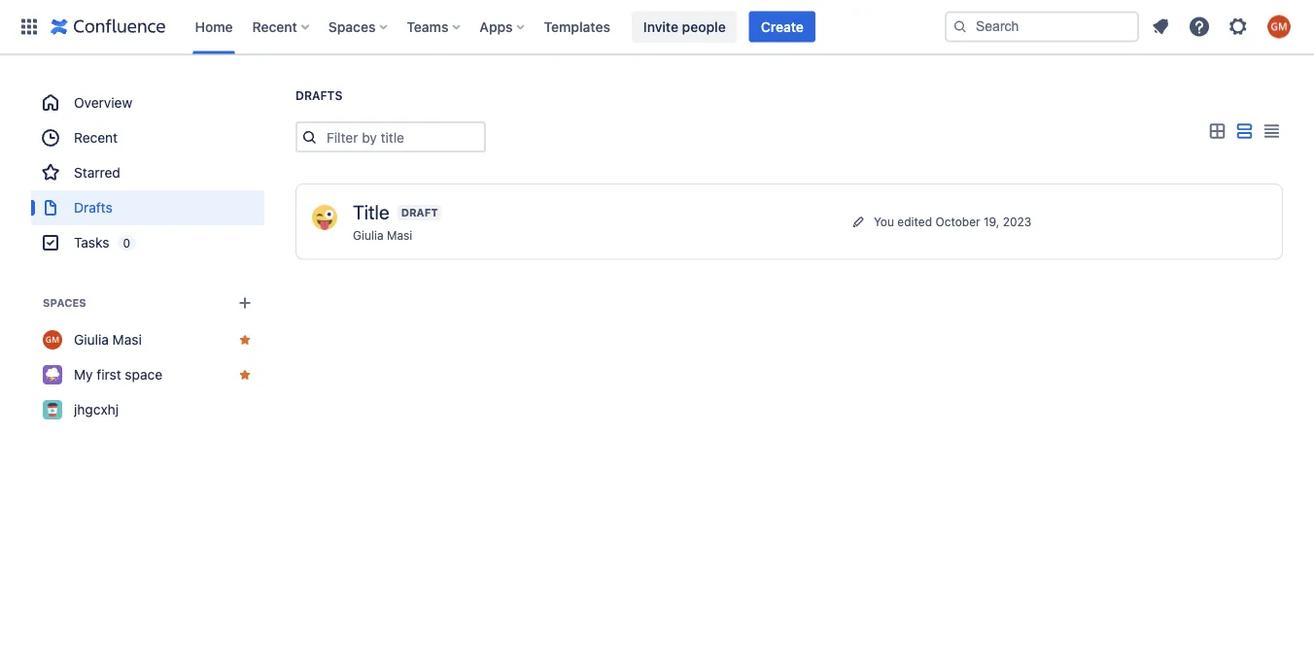 Task type: locate. For each thing, give the bounding box(es) containing it.
giulia up my
[[74, 332, 109, 348]]

giulia masi link
[[353, 229, 413, 243], [31, 323, 264, 358]]

recent right home
[[252, 18, 297, 35]]

0 vertical spatial giulia
[[353, 229, 384, 243]]

help icon image
[[1188, 15, 1212, 38]]

recent
[[252, 18, 297, 35], [74, 130, 118, 146]]

0 horizontal spatial giulia masi link
[[31, 323, 264, 358]]

drafts
[[296, 89, 343, 103], [74, 200, 112, 216]]

0 vertical spatial giulia masi link
[[353, 229, 413, 243]]

compact list image
[[1260, 120, 1284, 143]]

0 horizontal spatial giulia
[[74, 332, 109, 348]]

giulia masi link down title
[[353, 229, 413, 243]]

0 horizontal spatial giulia masi
[[74, 332, 142, 348]]

spaces
[[328, 18, 376, 35], [43, 297, 86, 310]]

drafts down recent popup button
[[296, 89, 343, 103]]

group
[[31, 86, 264, 261]]

0 vertical spatial drafts
[[296, 89, 343, 103]]

masi down draft
[[387, 229, 413, 243]]

confluence image
[[51, 15, 166, 38], [51, 15, 166, 38]]

0 horizontal spatial spaces
[[43, 297, 86, 310]]

1 vertical spatial drafts
[[74, 200, 112, 216]]

create a space image
[[233, 292, 257, 315]]

0 horizontal spatial masi
[[112, 332, 142, 348]]

1 horizontal spatial spaces
[[328, 18, 376, 35]]

spaces down tasks at the top of the page
[[43, 297, 86, 310]]

unstar this space image
[[237, 333, 253, 348]]

global element
[[12, 0, 941, 54]]

create
[[761, 18, 804, 35]]

banner containing home
[[0, 0, 1315, 54]]

1 horizontal spatial giulia masi
[[353, 229, 413, 243]]

spaces inside popup button
[[328, 18, 376, 35]]

0 vertical spatial recent
[[252, 18, 297, 35]]

giulia masi down title
[[353, 229, 413, 243]]

space
[[125, 367, 162, 383]]

title
[[353, 200, 390, 223]]

apps
[[480, 18, 513, 35]]

create link
[[749, 11, 816, 42]]

draft
[[401, 207, 438, 219]]

giulia masi
[[353, 229, 413, 243], [74, 332, 142, 348]]

1 vertical spatial masi
[[112, 332, 142, 348]]

1 horizontal spatial drafts
[[296, 89, 343, 103]]

giulia masi link up space
[[31, 323, 264, 358]]

1 vertical spatial spaces
[[43, 297, 86, 310]]

giulia masi up first
[[74, 332, 142, 348]]

1 horizontal spatial recent
[[252, 18, 297, 35]]

19,
[[984, 215, 1000, 229]]

0 horizontal spatial recent
[[74, 130, 118, 146]]

giulia down title
[[353, 229, 384, 243]]

invite people button
[[632, 11, 738, 42]]

edited
[[898, 215, 933, 229]]

recent link
[[31, 121, 264, 156]]

masi inside giulia masi link
[[112, 332, 142, 348]]

:stuck_out_tongue_winking_eye: image
[[312, 205, 337, 230]]

spaces right recent popup button
[[328, 18, 376, 35]]

0 vertical spatial masi
[[387, 229, 413, 243]]

overview
[[74, 95, 132, 111]]

drafts up tasks at the top of the page
[[74, 200, 112, 216]]

masi
[[387, 229, 413, 243], [112, 332, 142, 348]]

0
[[123, 236, 130, 250]]

1 vertical spatial giulia masi link
[[31, 323, 264, 358]]

you
[[874, 215, 895, 229]]

masi up my first space
[[112, 332, 142, 348]]

home link
[[189, 11, 239, 42]]

giulia
[[353, 229, 384, 243], [74, 332, 109, 348]]

0 vertical spatial spaces
[[328, 18, 376, 35]]

you edited october 19, 2023
[[874, 215, 1032, 229]]

list image
[[1233, 120, 1256, 143]]

tasks
[[74, 235, 109, 251]]

group containing overview
[[31, 86, 264, 261]]

Filter by title field
[[321, 123, 484, 151]]

recent up the "starred"
[[74, 130, 118, 146]]

appswitcher icon image
[[18, 15, 41, 38]]

0 horizontal spatial drafts
[[74, 200, 112, 216]]

notification icon image
[[1149, 15, 1173, 38]]

banner
[[0, 0, 1315, 54]]

1 horizontal spatial giulia
[[353, 229, 384, 243]]

people
[[682, 18, 726, 35]]



Task type: describe. For each thing, give the bounding box(es) containing it.
templates
[[544, 18, 611, 35]]

drafts link
[[31, 191, 264, 226]]

1 horizontal spatial giulia masi link
[[353, 229, 413, 243]]

settings icon image
[[1227, 15, 1250, 38]]

first
[[97, 367, 121, 383]]

apps button
[[474, 11, 532, 42]]

teams button
[[401, 11, 468, 42]]

my
[[74, 367, 93, 383]]

starred link
[[31, 156, 264, 191]]

0 vertical spatial giulia masi
[[353, 229, 413, 243]]

my first space link
[[31, 358, 264, 393]]

your profile and preferences image
[[1268, 15, 1291, 38]]

1 horizontal spatial masi
[[387, 229, 413, 243]]

my first space
[[74, 367, 162, 383]]

unstar this space image
[[237, 368, 253, 383]]

overview link
[[31, 86, 264, 121]]

jhgcxhj
[[74, 402, 119, 418]]

:stuck_out_tongue_winking_eye: image
[[312, 205, 337, 230]]

cards image
[[1206, 120, 1229, 143]]

1 vertical spatial giulia masi
[[74, 332, 142, 348]]

2023
[[1003, 215, 1032, 229]]

spaces button
[[323, 11, 395, 42]]

recent button
[[247, 11, 317, 42]]

recent inside popup button
[[252, 18, 297, 35]]

1 vertical spatial giulia
[[74, 332, 109, 348]]

templates link
[[538, 11, 616, 42]]

1 vertical spatial recent
[[74, 130, 118, 146]]

october
[[936, 215, 981, 229]]

Search field
[[945, 11, 1140, 42]]

teams
[[407, 18, 449, 35]]

home
[[195, 18, 233, 35]]

jhgcxhj link
[[31, 393, 264, 428]]

search image
[[953, 19, 968, 35]]

invite people
[[644, 18, 726, 35]]

drafts inside "link"
[[74, 200, 112, 216]]

invite
[[644, 18, 679, 35]]

starred
[[74, 165, 120, 181]]



Task type: vqa. For each thing, say whether or not it's contained in the screenshot.
the draft
yes



